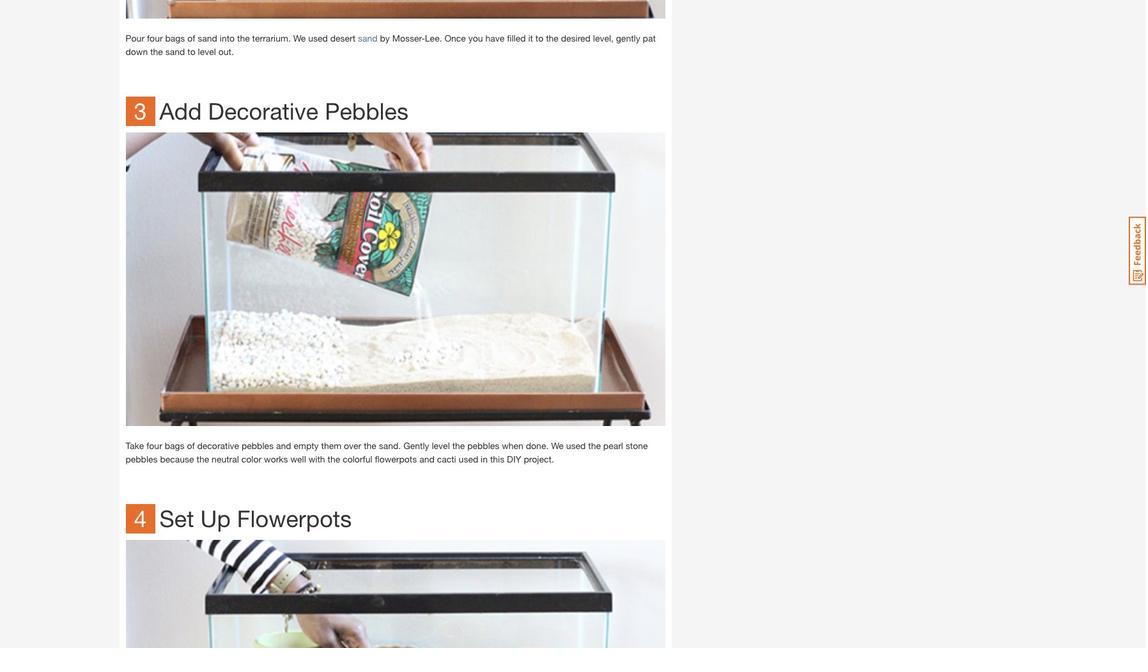 Task type: vqa. For each thing, say whether or not it's contained in the screenshot.
the left White icon
no



Task type: locate. For each thing, give the bounding box(es) containing it.
set up flowerpots
[[160, 505, 352, 532]]

pebbles down take
[[126, 454, 158, 464]]

level left out.
[[198, 46, 216, 57]]

4
[[134, 505, 147, 532]]

pebbles up "in"
[[468, 440, 500, 451]]

2 horizontal spatial used
[[567, 440, 586, 451]]

color
[[242, 454, 262, 464]]

0 horizontal spatial sand
[[166, 46, 185, 57]]

1 vertical spatial bags
[[165, 440, 185, 451]]

used left "in"
[[459, 454, 479, 464]]

and up works
[[276, 440, 291, 451]]

gently
[[617, 33, 641, 44]]

bags for sand
[[165, 33, 185, 44]]

0 vertical spatial level
[[198, 46, 216, 57]]

0 horizontal spatial and
[[276, 440, 291, 451]]

we
[[293, 33, 306, 44], [552, 440, 564, 451]]

sand
[[198, 33, 217, 44], [358, 33, 378, 44], [166, 46, 185, 57]]

0 vertical spatial used
[[308, 33, 328, 44]]

1 vertical spatial of
[[187, 440, 195, 451]]

pebbles up "color"
[[242, 440, 274, 451]]

1 horizontal spatial pebbles
[[242, 440, 274, 451]]

once
[[445, 33, 466, 44]]

you
[[469, 33, 483, 44]]

to left out.
[[188, 46, 196, 57]]

sand left by
[[358, 33, 378, 44]]

sand left into
[[198, 33, 217, 44]]

bags up because
[[165, 440, 185, 451]]

0 vertical spatial we
[[293, 33, 306, 44]]

well
[[291, 454, 306, 464]]

2 four from the top
[[147, 440, 162, 451]]

add decorative pebbles
[[160, 97, 409, 125]]

flowerpots
[[375, 454, 417, 464]]

we right terrarium.
[[293, 33, 306, 44]]

1 vertical spatial used
[[567, 440, 586, 451]]

stone
[[626, 440, 648, 451]]

in
[[481, 454, 488, 464]]

the right into
[[237, 33, 250, 44]]

bags right the pour
[[165, 33, 185, 44]]

sand right down
[[166, 46, 185, 57]]

and down gently
[[420, 454, 435, 464]]

bags
[[165, 33, 185, 44], [165, 440, 185, 451]]

0 horizontal spatial level
[[198, 46, 216, 57]]

1 horizontal spatial we
[[552, 440, 564, 451]]

level
[[198, 46, 216, 57], [432, 440, 450, 451]]

1 vertical spatial level
[[432, 440, 450, 451]]

0 vertical spatial bags
[[165, 33, 185, 44]]

1 horizontal spatial sand
[[198, 33, 217, 44]]

1 horizontal spatial used
[[459, 454, 479, 464]]

bags inside the take four bags of decorative pebbles and empty them over the sand. gently level the pebbles when done. we used the pearl stone pebbles because the neutral color works well with the colorful flowerpots and cacti used in this diy project.
[[165, 440, 185, 451]]

the left pearl
[[589, 440, 601, 451]]

2 vertical spatial used
[[459, 454, 479, 464]]

them
[[321, 440, 342, 451]]

used left pearl
[[567, 440, 586, 451]]

desired
[[561, 33, 591, 44]]

sand.
[[379, 440, 401, 451]]

used
[[308, 33, 328, 44], [567, 440, 586, 451], [459, 454, 479, 464]]

1 four from the top
[[147, 33, 163, 44]]

bags for decorative
[[165, 440, 185, 451]]

0 vertical spatial to
[[536, 33, 544, 44]]

1 vertical spatial and
[[420, 454, 435, 464]]

0 horizontal spatial pebbles
[[126, 454, 158, 464]]

of for sand
[[188, 33, 195, 44]]

and
[[276, 440, 291, 451], [420, 454, 435, 464]]

of inside the take four bags of decorative pebbles and empty them over the sand. gently level the pebbles when done. we used the pearl stone pebbles because the neutral color works well with the colorful flowerpots and cacti used in this diy project.
[[187, 440, 195, 451]]

four right the pour
[[147, 33, 163, 44]]

0 vertical spatial of
[[188, 33, 195, 44]]

four
[[147, 33, 163, 44], [147, 440, 162, 451]]

the
[[237, 33, 250, 44], [546, 33, 559, 44], [150, 46, 163, 57], [364, 440, 377, 451], [453, 440, 465, 451], [589, 440, 601, 451], [197, 454, 209, 464], [328, 454, 340, 464]]

of left into
[[188, 33, 195, 44]]

0 vertical spatial four
[[147, 33, 163, 44]]

four for pour
[[147, 33, 163, 44]]

sand link
[[358, 33, 378, 44]]

1 vertical spatial we
[[552, 440, 564, 451]]

we right done.
[[552, 440, 564, 451]]

terrarium.
[[252, 33, 291, 44]]

feedback link image
[[1130, 216, 1147, 285]]

to right 'it'
[[536, 33, 544, 44]]

of
[[188, 33, 195, 44], [187, 440, 195, 451]]

pebbles
[[242, 440, 274, 451], [468, 440, 500, 451], [126, 454, 158, 464]]

neutral
[[212, 454, 239, 464]]

the right over
[[364, 440, 377, 451]]

1 vertical spatial four
[[147, 440, 162, 451]]

0 horizontal spatial to
[[188, 46, 196, 57]]

over
[[344, 440, 362, 451]]

of up because
[[187, 440, 195, 451]]

four right take
[[147, 440, 162, 451]]

level up 'cacti'
[[432, 440, 450, 451]]

to
[[536, 33, 544, 44], [188, 46, 196, 57]]

by mosser-lee. once you have filled it to the desired level, gently pat down the sand to level out.
[[126, 33, 656, 57]]

used left desert
[[308, 33, 328, 44]]

four inside the take four bags of decorative pebbles and empty them over the sand. gently level the pebbles when done. we used the pearl stone pebbles because the neutral color works well with the colorful flowerpots and cacti used in this diy project.
[[147, 440, 162, 451]]

the up 'cacti'
[[453, 440, 465, 451]]

colorful
[[343, 454, 373, 464]]

take four bags of decorative pebbles and empty them over the sand. gently level the pebbles when done. we used the pearl stone pebbles because the neutral color works well with the colorful flowerpots and cacti used in this diy project.
[[126, 440, 648, 464]]

1 horizontal spatial level
[[432, 440, 450, 451]]

decorative
[[208, 97, 319, 125]]

level inside by mosser-lee. once you have filled it to the desired level, gently pat down the sand to level out.
[[198, 46, 216, 57]]

the down decorative
[[197, 454, 209, 464]]

2 horizontal spatial sand
[[358, 33, 378, 44]]

down
[[126, 46, 148, 57]]



Task type: describe. For each thing, give the bounding box(es) containing it.
set up flowerpots image
[[126, 540, 666, 648]]

with
[[309, 454, 325, 464]]

set
[[160, 505, 194, 532]]

level,
[[594, 33, 614, 44]]

pebbles
[[325, 97, 409, 125]]

of for decorative
[[187, 440, 195, 451]]

3
[[134, 97, 147, 125]]

when
[[502, 440, 524, 451]]

we inside the take four bags of decorative pebbles and empty them over the sand. gently level the pebbles when done. we used the pearl stone pebbles because the neutral color works well with the colorful flowerpots and cacti used in this diy project.
[[552, 440, 564, 451]]

have
[[486, 33, 505, 44]]

this
[[491, 454, 505, 464]]

2 horizontal spatial pebbles
[[468, 440, 500, 451]]

empty
[[294, 440, 319, 451]]

by
[[380, 33, 390, 44]]

it
[[529, 33, 533, 44]]

into
[[220, 33, 235, 44]]

1 vertical spatial to
[[188, 46, 196, 57]]

works
[[264, 454, 288, 464]]

desert
[[331, 33, 356, 44]]

pearl
[[604, 440, 624, 451]]

pat
[[643, 33, 656, 44]]

pour
[[126, 33, 145, 44]]

the down them
[[328, 454, 340, 464]]

pour sand image
[[126, 0, 666, 19]]

level inside the take four bags of decorative pebbles and empty them over the sand. gently level the pebbles when done. we used the pearl stone pebbles because the neutral color works well with the colorful flowerpots and cacti used in this diy project.
[[432, 440, 450, 451]]

take
[[126, 440, 144, 451]]

filled
[[507, 33, 526, 44]]

pour four bags of sand into the terrarium. we used desert sand
[[126, 33, 378, 44]]

mosser-
[[393, 33, 425, 44]]

0 horizontal spatial we
[[293, 33, 306, 44]]

decorative
[[197, 440, 239, 451]]

cacti
[[437, 454, 457, 464]]

lee.
[[425, 33, 442, 44]]

sand inside by mosser-lee. once you have filled it to the desired level, gently pat down the sand to level out.
[[166, 46, 185, 57]]

done.
[[526, 440, 549, 451]]

0 vertical spatial and
[[276, 440, 291, 451]]

the right 'it'
[[546, 33, 559, 44]]

add decorative pebbles image
[[126, 133, 666, 426]]

1 horizontal spatial to
[[536, 33, 544, 44]]

0 horizontal spatial used
[[308, 33, 328, 44]]

1 horizontal spatial and
[[420, 454, 435, 464]]

diy
[[507, 454, 522, 464]]

out.
[[219, 46, 234, 57]]

project.
[[524, 454, 554, 464]]

gently
[[404, 440, 430, 451]]

four for take
[[147, 440, 162, 451]]

the right down
[[150, 46, 163, 57]]

up
[[201, 505, 231, 532]]

add
[[160, 97, 202, 125]]

because
[[160, 454, 194, 464]]

flowerpots
[[237, 505, 352, 532]]



